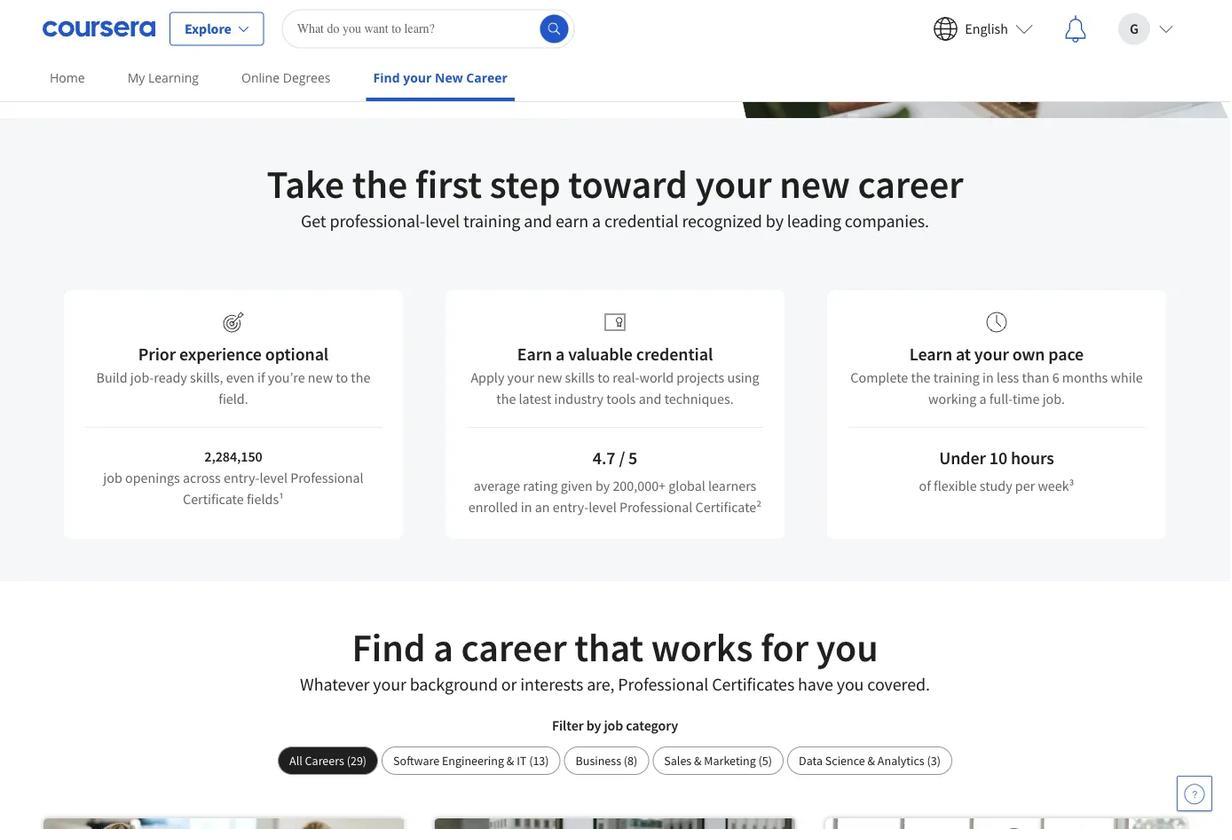 Task type: describe. For each thing, give the bounding box(es) containing it.
professional inside 2,284,150 job openings across entry-level professional certificate fields¹
[[290, 469, 364, 487]]

interests
[[521, 673, 584, 696]]

the inside learn at your own pace complete the training in less than 6 months while working a full-time job.
[[911, 368, 931, 386]]

prior experience optional build job-ready skills, even if you're new to the field.
[[96, 343, 371, 408]]

covered.
[[868, 673, 930, 696]]

job.
[[1043, 390, 1065, 408]]

you're
[[268, 368, 305, 386]]

job inside 2,284,150 job openings across entry-level professional certificate fields¹
[[103, 469, 122, 487]]

/
[[619, 447, 625, 469]]

or
[[501, 673, 517, 696]]

Business (8) button
[[564, 747, 649, 775]]

in inside learn at your own pace complete the training in less than 6 months while working a full-time job.
[[983, 368, 994, 386]]

hours
[[1011, 447, 1055, 469]]

sales
[[664, 753, 692, 769]]

techniques.
[[665, 390, 734, 408]]

(5)
[[759, 753, 772, 769]]

flexible
[[934, 477, 977, 495]]

4.7 / 5 average rating given by 200,000+ global learners enrolled in an entry-level professional certificate²
[[469, 447, 762, 516]]

find for a
[[352, 622, 426, 672]]

entry- inside 4.7 / 5 average rating given by 200,000+ global learners enrolled in an entry-level professional certificate²
[[553, 498, 589, 516]]

using
[[728, 368, 760, 386]]

find a career that works for you whatever your background or interests are, professional certificates have you covered.
[[300, 622, 930, 696]]

per
[[1015, 477, 1035, 495]]

new
[[435, 69, 463, 86]]

0 vertical spatial you
[[816, 622, 878, 672]]

toward
[[568, 159, 688, 208]]

projects
[[677, 368, 725, 386]]

professional inside 4.7 / 5 average rating given by 200,000+ global learners enrolled in an entry-level professional certificate²
[[620, 498, 693, 516]]

a inside learn at your own pace complete the training in less than 6 months while working a full-time job.
[[980, 390, 987, 408]]

get
[[301, 210, 326, 232]]

4.7
[[593, 447, 616, 469]]

(29)
[[347, 753, 367, 769]]

experience
[[179, 343, 262, 365]]

optional
[[265, 343, 329, 365]]

& for data science & analytics (3)
[[868, 753, 875, 769]]

first
[[415, 159, 482, 208]]

certificate²
[[696, 498, 762, 516]]

world
[[640, 368, 674, 386]]

english button
[[919, 0, 1048, 57]]

own
[[1013, 343, 1045, 365]]

less
[[997, 368, 1019, 386]]

earn
[[517, 343, 552, 365]]

(8)
[[624, 753, 638, 769]]

home
[[50, 69, 85, 86]]

across
[[183, 469, 221, 487]]

All Careers (29) button
[[278, 747, 378, 775]]

an
[[535, 498, 550, 516]]

entry- inside 2,284,150 job openings across entry-level professional certificate fields¹
[[224, 469, 260, 487]]

careers for explore
[[121, 42, 168, 59]]

have
[[798, 673, 833, 696]]

months
[[1063, 368, 1108, 386]]

professional-
[[330, 210, 425, 232]]

analytics
[[878, 753, 925, 769]]

under 10 hours of flexible study per week³
[[919, 447, 1075, 495]]

earn a valuable credential apply your new skills to real-world projects using the latest industry tools and techniques.
[[471, 343, 760, 408]]

Sales & Marketing (5) button
[[653, 747, 784, 775]]

new for toward
[[780, 159, 850, 208]]

tools
[[607, 390, 636, 408]]

online
[[241, 69, 280, 86]]

degrees
[[283, 69, 331, 86]]

home link
[[43, 58, 92, 98]]

if
[[257, 368, 265, 386]]

(13)
[[529, 753, 549, 769]]

companies.
[[845, 210, 930, 232]]

marketing
[[704, 753, 756, 769]]

career
[[466, 69, 508, 86]]

rating
[[523, 477, 558, 495]]

level inside 2,284,150 job openings across entry-level professional certificate fields¹
[[260, 469, 288, 487]]

global
[[669, 477, 706, 495]]

a inside take the first step toward your new career get professional-level training and earn a credential recognized by leading companies.
[[592, 210, 601, 232]]

level inside 4.7 / 5 average rating given by 200,000+ global learners enrolled in an entry-level professional certificate²
[[589, 498, 617, 516]]

prior
[[138, 343, 176, 365]]

level inside take the first step toward your new career get professional-level training and earn a credential recognized by leading companies.
[[425, 210, 460, 232]]

your inside "find a career that works for you whatever your background or interests are, professional certificates have you covered."
[[373, 673, 406, 696]]

english
[[965, 20, 1009, 38]]

explore for explore careers
[[71, 42, 118, 59]]

10
[[990, 447, 1008, 469]]

explore for explore
[[185, 20, 231, 38]]

find your new career
[[373, 69, 508, 86]]

given
[[561, 477, 593, 495]]

credential inside take the first step toward your new career get professional-level training and earn a credential recognized by leading companies.
[[605, 210, 679, 232]]

learn at your own pace complete the training in less than 6 months while working a full-time job.
[[851, 343, 1143, 408]]

new for apply
[[537, 368, 562, 386]]

filter
[[552, 716, 584, 734]]

new inside prior experience optional build job-ready skills, even if you're new to the field.
[[308, 368, 333, 386]]

and inside earn a valuable credential apply your new skills to real-world projects using the latest industry tools and techniques.
[[639, 390, 662, 408]]

at
[[956, 343, 971, 365]]

careers for all
[[305, 753, 344, 769]]

all
[[289, 753, 303, 769]]

your inside earn a valuable credential apply your new skills to real-world projects using the latest industry tools and techniques.
[[507, 368, 534, 386]]

pace
[[1049, 343, 1084, 365]]

explore careers
[[71, 42, 168, 59]]

openings
[[125, 469, 180, 487]]

skills
[[565, 368, 595, 386]]

engineering
[[442, 753, 504, 769]]

earn
[[556, 210, 589, 232]]

2,284,150 job openings across entry-level professional certificate fields¹
[[103, 447, 364, 508]]

under
[[940, 447, 986, 469]]

job-
[[130, 368, 154, 386]]

online degrees
[[241, 69, 331, 86]]

learning
[[148, 69, 199, 86]]

Data Science & Analytics (3) button
[[788, 747, 953, 775]]

latest
[[519, 390, 552, 408]]



Task type: vqa. For each thing, say whether or not it's contained in the screenshot.


Task type: locate. For each thing, give the bounding box(es) containing it.
you up the have
[[816, 622, 878, 672]]

&
[[507, 753, 514, 769], [694, 753, 702, 769], [868, 753, 875, 769]]

your
[[403, 69, 432, 86], [696, 159, 772, 208], [975, 343, 1009, 365], [507, 368, 534, 386], [373, 673, 406, 696]]

1 horizontal spatial training
[[934, 368, 980, 386]]

background
[[410, 673, 498, 696]]

explore up home in the top left of the page
[[71, 42, 118, 59]]

0 horizontal spatial new
[[308, 368, 333, 386]]

by left leading
[[766, 210, 784, 232]]

explore up learning
[[185, 20, 231, 38]]

you
[[816, 622, 878, 672], [837, 673, 864, 696]]

0 vertical spatial job
[[103, 469, 122, 487]]

new inside earn a valuable credential apply your new skills to real-world projects using the latest industry tools and techniques.
[[537, 368, 562, 386]]

3 & from the left
[[868, 753, 875, 769]]

find inside "find a career that works for you whatever your background or interests are, professional certificates have you covered."
[[352, 622, 426, 672]]

careers inside 'link'
[[121, 42, 168, 59]]

all careers (29)
[[289, 753, 367, 769]]

2 horizontal spatial new
[[780, 159, 850, 208]]

science
[[825, 753, 865, 769]]

are,
[[587, 673, 615, 696]]

time
[[1013, 390, 1040, 408]]

complete
[[851, 368, 908, 386]]

the down learn
[[911, 368, 931, 386]]

new inside take the first step toward your new career get professional-level training and earn a credential recognized by leading companies.
[[780, 159, 850, 208]]

and down world
[[639, 390, 662, 408]]

while
[[1111, 368, 1143, 386]]

2 vertical spatial by
[[587, 716, 601, 734]]

1 vertical spatial career
[[461, 622, 567, 672]]

business
[[576, 753, 621, 769]]

works
[[652, 622, 753, 672]]

new down optional
[[308, 368, 333, 386]]

coursera image
[[43, 15, 155, 43]]

1 vertical spatial in
[[521, 498, 532, 516]]

explore inside 'link'
[[71, 42, 118, 59]]

1 vertical spatial job
[[604, 716, 623, 734]]

working
[[929, 390, 977, 408]]

0 vertical spatial professional
[[290, 469, 364, 487]]

sales & marketing (5)
[[664, 753, 772, 769]]

0 horizontal spatial training
[[463, 210, 521, 232]]

entry- down 2,284,150
[[224, 469, 260, 487]]

Software Engineering & IT (13) button
[[382, 747, 561, 775]]

software engineering & it (13)
[[393, 753, 549, 769]]

certificates
[[712, 673, 795, 696]]

career inside take the first step toward your new career get professional-level training and earn a credential recognized by leading companies.
[[858, 159, 964, 208]]

0 vertical spatial credential
[[605, 210, 679, 232]]

find left new
[[373, 69, 400, 86]]

to right you're
[[336, 368, 348, 386]]

1 vertical spatial careers
[[305, 753, 344, 769]]

credential inside earn a valuable credential apply your new skills to real-world projects using the latest industry tools and techniques.
[[636, 343, 713, 365]]

0 vertical spatial find
[[373, 69, 400, 86]]

6
[[1053, 368, 1060, 386]]

your right whatever
[[373, 673, 406, 696]]

0 vertical spatial explore
[[185, 20, 231, 38]]

1 & from the left
[[507, 753, 514, 769]]

week³
[[1038, 477, 1075, 495]]

the down 'apply'
[[497, 390, 516, 408]]

& right science
[[868, 753, 875, 769]]

& right sales
[[694, 753, 702, 769]]

training
[[463, 210, 521, 232], [934, 368, 980, 386]]

step
[[490, 159, 561, 208]]

my learning
[[128, 69, 199, 86]]

level down given
[[589, 498, 617, 516]]

careers right all at left
[[305, 753, 344, 769]]

1 vertical spatial and
[[639, 390, 662, 408]]

online degrees link
[[234, 58, 338, 98]]

1 vertical spatial entry-
[[553, 498, 589, 516]]

1 vertical spatial level
[[260, 469, 288, 487]]

career up companies.
[[858, 159, 964, 208]]

valuable
[[568, 343, 633, 365]]

0 vertical spatial career
[[858, 159, 964, 208]]

by inside take the first step toward your new career get professional-level training and earn a credential recognized by leading companies.
[[766, 210, 784, 232]]

1 to from the left
[[336, 368, 348, 386]]

field.
[[219, 390, 248, 408]]

0 horizontal spatial career
[[461, 622, 567, 672]]

to left real-
[[598, 368, 610, 386]]

your inside learn at your own pace complete the training in less than 6 months while working a full-time job.
[[975, 343, 1009, 365]]

the inside earn a valuable credential apply your new skills to real-world projects using the latest industry tools and techniques.
[[497, 390, 516, 408]]

1 vertical spatial explore
[[71, 42, 118, 59]]

the right you're
[[351, 368, 371, 386]]

& left it
[[507, 753, 514, 769]]

your up less
[[975, 343, 1009, 365]]

my learning link
[[120, 58, 206, 98]]

2 & from the left
[[694, 753, 702, 769]]

find for your
[[373, 69, 400, 86]]

1 horizontal spatial careers
[[305, 753, 344, 769]]

option group containing all careers (29)
[[278, 747, 953, 775]]

your up latest
[[507, 368, 534, 386]]

a
[[592, 210, 601, 232], [556, 343, 565, 365], [980, 390, 987, 408], [433, 622, 454, 672]]

5
[[629, 447, 638, 469]]

credential up world
[[636, 343, 713, 365]]

find up whatever
[[352, 622, 426, 672]]

in inside 4.7 / 5 average rating given by 200,000+ global learners enrolled in an entry-level professional certificate²
[[521, 498, 532, 516]]

1 horizontal spatial career
[[858, 159, 964, 208]]

in
[[983, 368, 994, 386], [521, 498, 532, 516]]

0 horizontal spatial in
[[521, 498, 532, 516]]

to inside prior experience optional build job-ready skills, even if you're new to the field.
[[336, 368, 348, 386]]

g button
[[1104, 0, 1188, 57]]

full-
[[990, 390, 1013, 408]]

careers up my
[[121, 42, 168, 59]]

0 vertical spatial and
[[524, 210, 552, 232]]

2 vertical spatial level
[[589, 498, 617, 516]]

and left earn
[[524, 210, 552, 232]]

training inside learn at your own pace complete the training in less than 6 months while working a full-time job.
[[934, 368, 980, 386]]

training inside take the first step toward your new career get professional-level training and earn a credential recognized by leading companies.
[[463, 210, 521, 232]]

0 vertical spatial careers
[[121, 42, 168, 59]]

even
[[226, 368, 255, 386]]

professional inside "find a career that works for you whatever your background or interests are, professional certificates have you covered."
[[618, 673, 709, 696]]

job left openings on the left of page
[[103, 469, 122, 487]]

1 horizontal spatial and
[[639, 390, 662, 408]]

0 horizontal spatial and
[[524, 210, 552, 232]]

1 vertical spatial find
[[352, 622, 426, 672]]

to inside earn a valuable credential apply your new skills to real-world projects using the latest industry tools and techniques.
[[598, 368, 610, 386]]

leading
[[787, 210, 842, 232]]

option group
[[278, 747, 953, 775]]

the
[[352, 159, 408, 208], [351, 368, 371, 386], [911, 368, 931, 386], [497, 390, 516, 408]]

new up leading
[[780, 159, 850, 208]]

1 vertical spatial credential
[[636, 343, 713, 365]]

to
[[336, 368, 348, 386], [598, 368, 610, 386]]

credential
[[605, 210, 679, 232], [636, 343, 713, 365]]

0 horizontal spatial to
[[336, 368, 348, 386]]

business (8)
[[576, 753, 638, 769]]

level up "fields¹"
[[260, 469, 288, 487]]

2 vertical spatial professional
[[618, 673, 709, 696]]

whatever
[[300, 673, 370, 696]]

average
[[474, 477, 520, 495]]

by right filter on the bottom of page
[[587, 716, 601, 734]]

1 horizontal spatial job
[[604, 716, 623, 734]]

entry-
[[224, 469, 260, 487], [553, 498, 589, 516]]

by
[[766, 210, 784, 232], [596, 477, 610, 495], [587, 716, 601, 734]]

data science & analytics (3)
[[799, 753, 941, 769]]

your inside take the first step toward your new career get professional-level training and earn a credential recognized by leading companies.
[[696, 159, 772, 208]]

g
[[1130, 20, 1139, 38]]

explore button
[[170, 12, 264, 46]]

entry- down given
[[553, 498, 589, 516]]

enrolled
[[469, 498, 518, 516]]

certificate
[[183, 490, 244, 508]]

build
[[96, 368, 127, 386]]

credential down toward
[[605, 210, 679, 232]]

0 horizontal spatial entry-
[[224, 469, 260, 487]]

careers inside button
[[305, 753, 344, 769]]

learners
[[709, 477, 757, 495]]

1 horizontal spatial explore
[[185, 20, 231, 38]]

new up latest
[[537, 368, 562, 386]]

1 horizontal spatial to
[[598, 368, 610, 386]]

1 horizontal spatial &
[[694, 753, 702, 769]]

professional
[[290, 469, 364, 487], [620, 498, 693, 516], [618, 673, 709, 696]]

1 horizontal spatial level
[[425, 210, 460, 232]]

that
[[575, 622, 644, 672]]

than
[[1022, 368, 1050, 386]]

job up business (8)
[[604, 716, 623, 734]]

and inside take the first step toward your new career get professional-level training and earn a credential recognized by leading companies.
[[524, 210, 552, 232]]

& inside 'button'
[[507, 753, 514, 769]]

200,000+
[[613, 477, 666, 495]]

1 horizontal spatial new
[[537, 368, 562, 386]]

the inside prior experience optional build job-ready skills, even if you're new to the field.
[[351, 368, 371, 386]]

by right given
[[596, 477, 610, 495]]

level down first
[[425, 210, 460, 232]]

2,284,150
[[204, 447, 263, 465]]

1 vertical spatial training
[[934, 368, 980, 386]]

1 vertical spatial professional
[[620, 498, 693, 516]]

0 horizontal spatial explore
[[71, 42, 118, 59]]

your left new
[[403, 69, 432, 86]]

explore inside popup button
[[185, 20, 231, 38]]

0 horizontal spatial level
[[260, 469, 288, 487]]

0 vertical spatial in
[[983, 368, 994, 386]]

0 vertical spatial by
[[766, 210, 784, 232]]

career
[[858, 159, 964, 208], [461, 622, 567, 672]]

your up recognized
[[696, 159, 772, 208]]

ready
[[154, 368, 187, 386]]

careers
[[121, 42, 168, 59], [305, 753, 344, 769]]

it
[[517, 753, 527, 769]]

training up working
[[934, 368, 980, 386]]

find
[[373, 69, 400, 86], [352, 622, 426, 672]]

the up professional-
[[352, 159, 408, 208]]

training down step
[[463, 210, 521, 232]]

data
[[799, 753, 823, 769]]

a inside earn a valuable credential apply your new skills to real-world projects using the latest industry tools and techniques.
[[556, 343, 565, 365]]

fields¹
[[247, 490, 284, 508]]

2 horizontal spatial &
[[868, 753, 875, 769]]

2 to from the left
[[598, 368, 610, 386]]

career up the or
[[461, 622, 567, 672]]

& for software engineering & it (13)
[[507, 753, 514, 769]]

find your new career link
[[366, 58, 515, 101]]

filter by job category
[[552, 716, 678, 734]]

(3)
[[927, 753, 941, 769]]

What do you want to learn? text field
[[282, 9, 575, 48]]

career inside "find a career that works for you whatever your background or interests are, professional certificates have you covered."
[[461, 622, 567, 672]]

1 horizontal spatial entry-
[[553, 498, 589, 516]]

0 vertical spatial level
[[425, 210, 460, 232]]

1 horizontal spatial in
[[983, 368, 994, 386]]

help center image
[[1184, 783, 1206, 804]]

0 horizontal spatial careers
[[121, 42, 168, 59]]

the inside take the first step toward your new career get professional-level training and earn a credential recognized by leading companies.
[[352, 159, 408, 208]]

industry
[[554, 390, 604, 408]]

of
[[919, 477, 931, 495]]

0 horizontal spatial &
[[507, 753, 514, 769]]

1 vertical spatial you
[[837, 673, 864, 696]]

category
[[626, 716, 678, 734]]

2 horizontal spatial level
[[589, 498, 617, 516]]

real-
[[613, 368, 640, 386]]

by inside 4.7 / 5 average rating given by 200,000+ global learners enrolled in an entry-level professional certificate²
[[596, 477, 610, 495]]

apply
[[471, 368, 505, 386]]

0 vertical spatial training
[[463, 210, 521, 232]]

you right the have
[[837, 673, 864, 696]]

a inside "find a career that works for you whatever your background or interests are, professional certificates have you covered."
[[433, 622, 454, 672]]

0 horizontal spatial job
[[103, 469, 122, 487]]

study
[[980, 477, 1013, 495]]

in left less
[[983, 368, 994, 386]]

in left an
[[521, 498, 532, 516]]

None search field
[[282, 9, 575, 48]]

1 vertical spatial by
[[596, 477, 610, 495]]

0 vertical spatial entry-
[[224, 469, 260, 487]]



